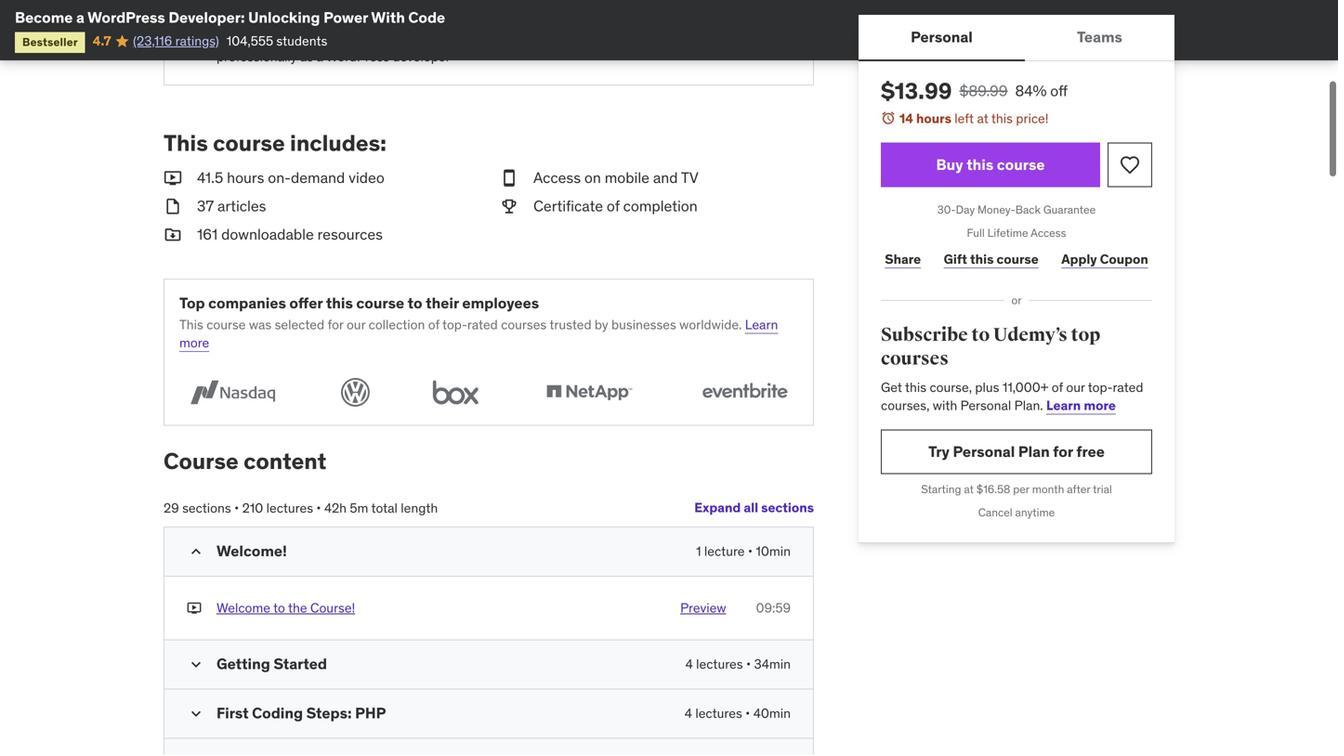 Task type: vqa. For each thing, say whether or not it's contained in the screenshot.
Sure?
no



Task type: describe. For each thing, give the bounding box(es) containing it.
share
[[885, 251, 922, 268]]

welcome
[[217, 600, 271, 617]]

month
[[1033, 483, 1065, 497]]

back
[[1016, 203, 1041, 217]]

getting
[[217, 655, 270, 674]]

expand all sections
[[695, 500, 815, 517]]

personal inside 'button'
[[911, 27, 973, 46]]

welcome!
[[217, 542, 287, 561]]

at inside the starting at $16.58 per month after trial cancel anytime
[[965, 483, 974, 497]]

4 lectures • 40min
[[685, 706, 791, 723]]

0 vertical spatial courses
[[501, 317, 547, 333]]

lifetime
[[988, 226, 1029, 240]]

courses inside subscribe to udemy's top courses
[[881, 348, 949, 371]]

subscribe to udemy's top courses
[[881, 324, 1101, 371]]

161
[[197, 225, 218, 244]]

getting started
[[217, 655, 327, 674]]

try personal plan for free link
[[881, 430, 1153, 475]]

lecture
[[705, 544, 745, 560]]

worldwide.
[[680, 317, 742, 333]]

developer:
[[169, 8, 245, 27]]

lectures for getting started
[[697, 657, 743, 673]]

vocabulary
[[368, 30, 431, 47]]

off
[[1051, 81, 1068, 100]]

plan.
[[1015, 397, 1044, 414]]

content
[[244, 448, 327, 475]]

businesses
[[612, 317, 677, 333]]

0 horizontal spatial top-
[[443, 317, 468, 333]]

top companies offer this course to their employees
[[179, 294, 539, 313]]

to inside the skills, knowledge and vocabulary to work professionally as a wordpress developer
[[434, 30, 446, 47]]

demand
[[291, 168, 345, 188]]

tv
[[681, 168, 699, 188]]

total
[[371, 500, 398, 517]]

resources
[[318, 225, 383, 244]]

access inside "30-day money-back guarantee full lifetime access"
[[1031, 226, 1067, 240]]

0 vertical spatial for
[[328, 317, 344, 333]]

2 xsmall image from the top
[[187, 600, 202, 618]]

29
[[164, 500, 179, 517]]

sections inside dropdown button
[[762, 500, 815, 517]]

first coding steps: php
[[217, 705, 386, 724]]

104,555 students
[[227, 32, 328, 49]]

udemy's
[[994, 324, 1068, 347]]

add
[[403, 0, 425, 3]]

small image for 41.5
[[164, 168, 182, 189]]

1 vertical spatial on-
[[268, 168, 291, 188]]

104,555
[[227, 32, 273, 49]]

the for the ability to write javascript to add on-the- fly interactivity to a wordpress site
[[217, 0, 238, 3]]

selected
[[275, 317, 325, 333]]

37
[[197, 197, 214, 216]]

• for first coding steps: php
[[746, 706, 751, 723]]

1 horizontal spatial at
[[978, 110, 989, 127]]

• for welcome!
[[748, 544, 753, 560]]

84%
[[1016, 81, 1047, 100]]

price!
[[1017, 110, 1049, 127]]

javascript
[[326, 0, 385, 3]]

mobile
[[605, 168, 650, 188]]

to up 'unlocking'
[[279, 0, 291, 3]]

and for tv
[[654, 168, 678, 188]]

skills,
[[242, 30, 274, 47]]

top
[[179, 294, 205, 313]]

gift
[[944, 251, 968, 268]]

starting
[[922, 483, 962, 497]]

get this course, plus 11,000+ of our top-rated courses, with personal plan.
[[881, 379, 1144, 414]]

volkswagen image
[[335, 375, 376, 410]]

and for vocabulary
[[344, 30, 365, 47]]

course!
[[310, 600, 355, 617]]

40min
[[754, 706, 791, 723]]

course down lifetime
[[997, 251, 1039, 268]]

with
[[933, 397, 958, 414]]

personal button
[[859, 15, 1026, 60]]

length
[[401, 500, 438, 517]]

plan
[[1019, 442, 1050, 462]]

employees
[[463, 294, 539, 313]]

by
[[595, 317, 609, 333]]

the skills, knowledge and vocabulary to work professionally as a wordpress developer
[[217, 30, 478, 65]]

offer
[[290, 294, 323, 313]]

eventbrite image
[[692, 375, 799, 410]]

rated inside get this course, plus 11,000+ of our top-rated courses, with personal plan.
[[1113, 379, 1144, 396]]

wordpress inside the skills, knowledge and vocabulary to work professionally as a wordpress developer
[[326, 48, 390, 65]]

gift this course
[[944, 251, 1039, 268]]

the for the skills, knowledge and vocabulary to work professionally as a wordpress developer
[[217, 30, 238, 47]]

to left their at the left
[[408, 294, 423, 313]]

hours for 14
[[917, 110, 952, 127]]

more for subscribe to udemy's top courses
[[1084, 397, 1117, 414]]

learn for top companies offer this course to their employees
[[746, 317, 779, 333]]

free
[[1077, 442, 1105, 462]]

php
[[355, 705, 386, 724]]

210
[[242, 500, 263, 517]]

a right become
[[76, 8, 84, 27]]

companies
[[208, 294, 286, 313]]

• left 42h 5m
[[317, 500, 321, 517]]

expand all sections button
[[695, 490, 815, 527]]

(23,116 ratings)
[[133, 32, 219, 49]]

0 vertical spatial our
[[347, 317, 366, 333]]

course content
[[164, 448, 327, 475]]

cancel
[[979, 506, 1013, 520]]

buy this course button
[[881, 143, 1101, 187]]

our inside get this course, plus 11,000+ of our top-rated courses, with personal plan.
[[1067, 379, 1086, 396]]

try personal plan for free
[[929, 442, 1105, 462]]

this for this course includes:
[[164, 129, 208, 157]]

nasdaq image
[[179, 375, 286, 410]]

personal inside get this course, plus 11,000+ of our top-rated courses, with personal plan.
[[961, 397, 1012, 414]]

14 hours left at this price!
[[900, 110, 1049, 127]]

professionally
[[217, 48, 297, 65]]

unlocking
[[248, 8, 320, 27]]

1
[[696, 544, 702, 560]]

all
[[744, 500, 759, 517]]

includes:
[[290, 129, 387, 157]]

developer
[[393, 48, 451, 65]]

work
[[449, 30, 478, 47]]

articles
[[218, 197, 266, 216]]

become
[[15, 8, 73, 27]]

course,
[[930, 379, 973, 396]]



Task type: locate. For each thing, give the bounding box(es) containing it.
personal down plus
[[961, 397, 1012, 414]]

10min
[[756, 544, 791, 560]]

1 horizontal spatial rated
[[1113, 379, 1144, 396]]

small image left 37
[[164, 196, 182, 217]]

lectures
[[267, 500, 313, 517], [697, 657, 743, 673], [696, 706, 743, 723]]

11,000+
[[1003, 379, 1049, 396]]

0 vertical spatial on-
[[428, 0, 448, 3]]

sections right 'all'
[[762, 500, 815, 517]]

30-day money-back guarantee full lifetime access
[[938, 203, 1096, 240]]

1 vertical spatial xsmall image
[[187, 600, 202, 618]]

4
[[686, 657, 693, 673], [685, 706, 693, 723]]

of right 11,000+
[[1052, 379, 1064, 396]]

netapp image
[[536, 375, 643, 410]]

0 horizontal spatial hours
[[227, 168, 264, 188]]

the up fly
[[217, 0, 238, 3]]

4 lectures • 34min
[[686, 657, 791, 673]]

money-
[[978, 203, 1016, 217]]

41.5
[[197, 168, 223, 188]]

1 vertical spatial and
[[654, 168, 678, 188]]

course up back
[[997, 155, 1046, 174]]

learn more for top companies offer this course to their employees
[[179, 317, 779, 352]]

box image
[[425, 375, 487, 410]]

welcome to the course! button
[[217, 600, 355, 618]]

$13.99 $89.99 84% off
[[881, 77, 1068, 105]]

this inside get this course, plus 11,000+ of our top-rated courses, with personal plan.
[[906, 379, 927, 396]]

for
[[328, 317, 344, 333], [1054, 442, 1074, 462]]

4 down preview
[[686, 657, 693, 673]]

1 lecture • 10min
[[696, 544, 791, 560]]

lectures up 4 lectures • 40min
[[697, 657, 743, 673]]

1 horizontal spatial courses
[[881, 348, 949, 371]]

0 horizontal spatial and
[[344, 30, 365, 47]]

30-
[[938, 203, 956, 217]]

0 vertical spatial more
[[179, 335, 209, 352]]

a inside "the ability to write javascript to add on-the- fly interactivity to a wordpress site"
[[320, 4, 326, 21]]

plus
[[976, 379, 1000, 396]]

on- up "code"
[[428, 0, 448, 3]]

this down top
[[179, 317, 203, 333]]

subscribe
[[881, 324, 969, 347]]

lectures for first coding steps: php
[[696, 706, 743, 723]]

our down top companies offer this course to their employees
[[347, 317, 366, 333]]

small image for certificate of completion
[[500, 196, 519, 217]]

small image left welcome!
[[187, 543, 205, 562]]

1 horizontal spatial more
[[1084, 397, 1117, 414]]

to inside subscribe to udemy's top courses
[[972, 324, 990, 347]]

tab list
[[859, 15, 1175, 61]]

of down access on mobile and tv
[[607, 197, 620, 216]]

access up certificate
[[534, 168, 581, 188]]

for inside 'link'
[[1054, 442, 1074, 462]]

• left 34min at the right of the page
[[747, 657, 751, 673]]

xsmall image
[[187, 30, 202, 48], [187, 600, 202, 618]]

access on mobile and tv
[[534, 168, 699, 188]]

buy
[[937, 155, 964, 174]]

1 vertical spatial access
[[1031, 226, 1067, 240]]

expand
[[695, 500, 741, 517]]

1 horizontal spatial sections
[[762, 500, 815, 517]]

courses down 'subscribe'
[[881, 348, 949, 371]]

access
[[534, 168, 581, 188], [1031, 226, 1067, 240]]

2 vertical spatial lectures
[[696, 706, 743, 723]]

top
[[1072, 324, 1101, 347]]

wordpress down power
[[326, 48, 390, 65]]

top- down top
[[1089, 379, 1113, 396]]

0 vertical spatial of
[[607, 197, 620, 216]]

1 sections from the left
[[762, 500, 815, 517]]

apply
[[1062, 251, 1098, 268]]

small image left on
[[500, 168, 519, 189]]

on- down this course includes:
[[268, 168, 291, 188]]

the inside the skills, knowledge and vocabulary to work professionally as a wordpress developer
[[217, 30, 238, 47]]

share button
[[881, 241, 926, 278]]

0 vertical spatial and
[[344, 30, 365, 47]]

0 vertical spatial lectures
[[267, 500, 313, 517]]

learn right worldwide.
[[746, 317, 779, 333]]

gift this course link
[[940, 241, 1043, 278]]

at left the $16.58
[[965, 483, 974, 497]]

knowledge
[[277, 30, 340, 47]]

of down their at the left
[[428, 317, 440, 333]]

more inside learn more link
[[179, 335, 209, 352]]

learn more link for subscribe to udemy's top courses
[[1047, 397, 1117, 414]]

1 horizontal spatial for
[[1054, 442, 1074, 462]]

and left tv
[[654, 168, 678, 188]]

4.7
[[93, 32, 111, 49]]

more for top companies offer this course to their employees
[[179, 335, 209, 352]]

preview
[[681, 600, 727, 617]]

0 vertical spatial top-
[[443, 317, 468, 333]]

1 horizontal spatial learn
[[1047, 397, 1082, 414]]

our
[[347, 317, 366, 333], [1067, 379, 1086, 396]]

a inside the skills, knowledge and vocabulary to work professionally as a wordpress developer
[[317, 48, 323, 65]]

course up 'collection'
[[357, 294, 405, 313]]

learn right plan.
[[1047, 397, 1082, 414]]

to left the
[[273, 600, 285, 617]]

1 vertical spatial hours
[[227, 168, 264, 188]]

4 for getting started
[[686, 657, 693, 673]]

tab list containing personal
[[859, 15, 1175, 61]]

1 the from the top
[[217, 0, 238, 3]]

downloadable
[[221, 225, 314, 244]]

0 horizontal spatial learn
[[746, 317, 779, 333]]

this for buy
[[967, 155, 994, 174]]

1 vertical spatial our
[[1067, 379, 1086, 396]]

42h 5m
[[324, 500, 369, 517]]

a right as
[[317, 48, 323, 65]]

interactivity
[[233, 4, 302, 21]]

1 vertical spatial personal
[[961, 397, 1012, 414]]

this
[[992, 110, 1013, 127], [967, 155, 994, 174], [971, 251, 994, 268], [326, 294, 353, 313], [906, 379, 927, 396]]

34min
[[755, 657, 791, 673]]

0 horizontal spatial of
[[428, 317, 440, 333]]

small image left 161
[[164, 225, 182, 245]]

course inside button
[[997, 155, 1046, 174]]

small image
[[164, 168, 182, 189], [500, 168, 519, 189], [187, 705, 205, 724]]

2 sections from the left
[[182, 500, 231, 517]]

0 vertical spatial hours
[[917, 110, 952, 127]]

• left 40min
[[746, 706, 751, 723]]

the-
[[448, 0, 473, 3]]

0 vertical spatial personal
[[911, 27, 973, 46]]

1 vertical spatial more
[[1084, 397, 1117, 414]]

to left udemy's
[[972, 324, 990, 347]]

a down write
[[320, 4, 326, 21]]

of inside get this course, plus 11,000+ of our top-rated courses, with personal plan.
[[1052, 379, 1064, 396]]

personal inside 'link'
[[954, 442, 1016, 462]]

was
[[249, 317, 272, 333]]

wordpress inside "the ability to write javascript to add on-the- fly interactivity to a wordpress site"
[[329, 4, 393, 21]]

0 horizontal spatial access
[[534, 168, 581, 188]]

37 articles
[[197, 197, 266, 216]]

this for gift
[[971, 251, 994, 268]]

top- down their at the left
[[443, 317, 468, 333]]

1 vertical spatial 4
[[685, 706, 693, 723]]

0 vertical spatial learn more
[[179, 317, 779, 352]]

learn more up free
[[1047, 397, 1117, 414]]

this for get
[[906, 379, 927, 396]]

coding
[[252, 705, 303, 724]]

sections right 29
[[182, 500, 231, 517]]

0 vertical spatial learn
[[746, 317, 779, 333]]

apply coupon button
[[1058, 241, 1153, 278]]

(23,116
[[133, 32, 172, 49]]

course
[[213, 129, 285, 157], [997, 155, 1046, 174], [997, 251, 1039, 268], [357, 294, 405, 313], [207, 317, 246, 333]]

steps:
[[306, 705, 352, 724]]

small image left first at left
[[187, 705, 205, 724]]

0 vertical spatial access
[[534, 168, 581, 188]]

lectures right 210
[[267, 500, 313, 517]]

personal up the $16.58
[[954, 442, 1016, 462]]

for down top companies offer this course to their employees
[[328, 317, 344, 333]]

1 horizontal spatial small image
[[187, 705, 205, 724]]

this left price!
[[992, 110, 1013, 127]]

2 horizontal spatial of
[[1052, 379, 1064, 396]]

completion
[[624, 197, 698, 216]]

0 horizontal spatial small image
[[164, 168, 182, 189]]

14
[[900, 110, 914, 127]]

1 horizontal spatial learn more link
[[1047, 397, 1117, 414]]

1 vertical spatial the
[[217, 30, 238, 47]]

at right left at the right top
[[978, 110, 989, 127]]

4 down 4 lectures • 34min
[[685, 706, 693, 723]]

small image left certificate
[[500, 196, 519, 217]]

day
[[956, 203, 975, 217]]

our right 11,000+
[[1067, 379, 1086, 396]]

0 horizontal spatial sections
[[182, 500, 231, 517]]

this right buy
[[967, 155, 994, 174]]

personal up $13.99
[[911, 27, 973, 46]]

the down become a wordpress developer: unlocking power with code
[[217, 30, 238, 47]]

0 vertical spatial this
[[164, 129, 208, 157]]

1 horizontal spatial top-
[[1089, 379, 1113, 396]]

0 vertical spatial 4
[[686, 657, 693, 673]]

0 vertical spatial xsmall image
[[187, 30, 202, 48]]

this up "courses,"
[[906, 379, 927, 396]]

wordpress up "4.7"
[[88, 8, 165, 27]]

0 horizontal spatial for
[[328, 317, 344, 333]]

trusted
[[550, 317, 592, 333]]

become a wordpress developer: unlocking power with code
[[15, 8, 446, 27]]

hours for 41.5
[[227, 168, 264, 188]]

1 vertical spatial rated
[[1113, 379, 1144, 396]]

• left 10min
[[748, 544, 753, 560]]

ability
[[242, 0, 276, 3]]

small image left 41.5
[[164, 168, 182, 189]]

0 vertical spatial rated
[[468, 317, 498, 333]]

1 vertical spatial learn
[[1047, 397, 1082, 414]]

wishlist image
[[1119, 154, 1142, 176]]

guarantee
[[1044, 203, 1096, 217]]

0 horizontal spatial at
[[965, 483, 974, 497]]

• for getting started
[[747, 657, 751, 673]]

hours right the 14 in the right of the page
[[917, 110, 952, 127]]

1 horizontal spatial on-
[[428, 0, 448, 3]]

0 horizontal spatial on-
[[268, 168, 291, 188]]

to up site at the left top
[[388, 0, 400, 3]]

as
[[300, 48, 313, 65]]

the
[[288, 600, 307, 617]]

• left 210
[[234, 500, 239, 517]]

09:59
[[756, 600, 791, 617]]

1 vertical spatial for
[[1054, 442, 1074, 462]]

small image for 161 downloadable resources
[[164, 225, 182, 245]]

1 horizontal spatial hours
[[917, 110, 952, 127]]

1 horizontal spatial learn more
[[1047, 397, 1117, 414]]

and down power
[[344, 30, 365, 47]]

small image
[[164, 196, 182, 217], [500, 196, 519, 217], [164, 225, 182, 245], [187, 543, 205, 562], [187, 656, 205, 675]]

write
[[294, 0, 323, 3]]

0 horizontal spatial rated
[[468, 317, 498, 333]]

students
[[277, 32, 328, 49]]

1 horizontal spatial of
[[607, 197, 620, 216]]

1 horizontal spatial and
[[654, 168, 678, 188]]

2 vertical spatial of
[[1052, 379, 1064, 396]]

learn more down employees
[[179, 317, 779, 352]]

hours up articles
[[227, 168, 264, 188]]

2 horizontal spatial small image
[[500, 168, 519, 189]]

trial
[[1094, 483, 1113, 497]]

small image left getting
[[187, 656, 205, 675]]

to inside welcome to the course! "button"
[[273, 600, 285, 617]]

more up free
[[1084, 397, 1117, 414]]

this up 41.5
[[164, 129, 208, 157]]

courses
[[501, 317, 547, 333], [881, 348, 949, 371]]

small image for access
[[500, 168, 519, 189]]

xsmall image left welcome
[[187, 600, 202, 618]]

rated
[[468, 317, 498, 333], [1113, 379, 1144, 396]]

1 vertical spatial learn more link
[[1047, 397, 1117, 414]]

per
[[1014, 483, 1030, 497]]

top- inside get this course, plus 11,000+ of our top-rated courses, with personal plan.
[[1089, 379, 1113, 396]]

and
[[344, 30, 365, 47], [654, 168, 678, 188]]

to left work
[[434, 30, 446, 47]]

their
[[426, 294, 459, 313]]

on- inside "the ability to write javascript to add on-the- fly interactivity to a wordpress site"
[[428, 0, 448, 3]]

teams
[[1078, 27, 1123, 46]]

for left free
[[1054, 442, 1074, 462]]

1 vertical spatial of
[[428, 317, 440, 333]]

0 vertical spatial at
[[978, 110, 989, 127]]

get
[[881, 379, 903, 396]]

1 vertical spatial this
[[179, 317, 203, 333]]

wordpress down javascript
[[329, 4, 393, 21]]

1 xsmall image from the top
[[187, 30, 202, 48]]

4 for first coding steps: php
[[685, 706, 693, 723]]

1 vertical spatial top-
[[1089, 379, 1113, 396]]

1 vertical spatial lectures
[[697, 657, 743, 673]]

certificate
[[534, 197, 603, 216]]

to
[[279, 0, 291, 3], [388, 0, 400, 3], [305, 4, 316, 21], [434, 30, 446, 47], [408, 294, 423, 313], [972, 324, 990, 347], [273, 600, 285, 617]]

learn more link up free
[[1047, 397, 1117, 414]]

1 vertical spatial at
[[965, 483, 974, 497]]

0 vertical spatial the
[[217, 0, 238, 3]]

161 downloadable resources
[[197, 225, 383, 244]]

xsmall image down developer:
[[187, 30, 202, 48]]

bestseller
[[22, 35, 78, 49]]

video
[[349, 168, 385, 188]]

0 vertical spatial learn more link
[[179, 317, 779, 352]]

this for this course was selected for our collection of top-rated courses trusted by businesses worldwide.
[[179, 317, 203, 333]]

2 the from the top
[[217, 30, 238, 47]]

learn more link down employees
[[179, 317, 779, 352]]

lectures down 4 lectures • 34min
[[696, 706, 743, 723]]

0 horizontal spatial more
[[179, 335, 209, 352]]

the inside "the ability to write javascript to add on-the- fly interactivity to a wordpress site"
[[217, 0, 238, 3]]

1 horizontal spatial our
[[1067, 379, 1086, 396]]

this right gift
[[971, 251, 994, 268]]

and inside the skills, knowledge and vocabulary to work professionally as a wordpress developer
[[344, 30, 365, 47]]

access down back
[[1031, 226, 1067, 240]]

welcome to the course!
[[217, 600, 355, 617]]

this right offer on the top left of page
[[326, 294, 353, 313]]

1 horizontal spatial access
[[1031, 226, 1067, 240]]

2 vertical spatial personal
[[954, 442, 1016, 462]]

0 horizontal spatial learn more
[[179, 317, 779, 352]]

this inside button
[[967, 155, 994, 174]]

1 vertical spatial courses
[[881, 348, 949, 371]]

learn more link for top companies offer this course to their employees
[[179, 317, 779, 352]]

1 vertical spatial learn more
[[1047, 397, 1117, 414]]

course down companies
[[207, 317, 246, 333]]

at
[[978, 110, 989, 127], [965, 483, 974, 497]]

0 horizontal spatial learn more link
[[179, 317, 779, 352]]

learn more for subscribe to udemy's top courses
[[1047, 397, 1117, 414]]

0 horizontal spatial courses
[[501, 317, 547, 333]]

•
[[234, 500, 239, 517], [317, 500, 321, 517], [748, 544, 753, 560], [747, 657, 751, 673], [746, 706, 751, 723]]

alarm image
[[881, 111, 896, 126]]

41.5 hours on-demand video
[[197, 168, 385, 188]]

learn inside learn more link
[[746, 317, 779, 333]]

buy this course
[[937, 155, 1046, 174]]

learn for subscribe to udemy's top courses
[[1047, 397, 1082, 414]]

to down write
[[305, 4, 316, 21]]

courses down employees
[[501, 317, 547, 333]]

course up 41.5
[[213, 129, 285, 157]]

0 horizontal spatial our
[[347, 317, 366, 333]]

started
[[274, 655, 327, 674]]

more down top
[[179, 335, 209, 352]]

small image for 37 articles
[[164, 196, 182, 217]]



